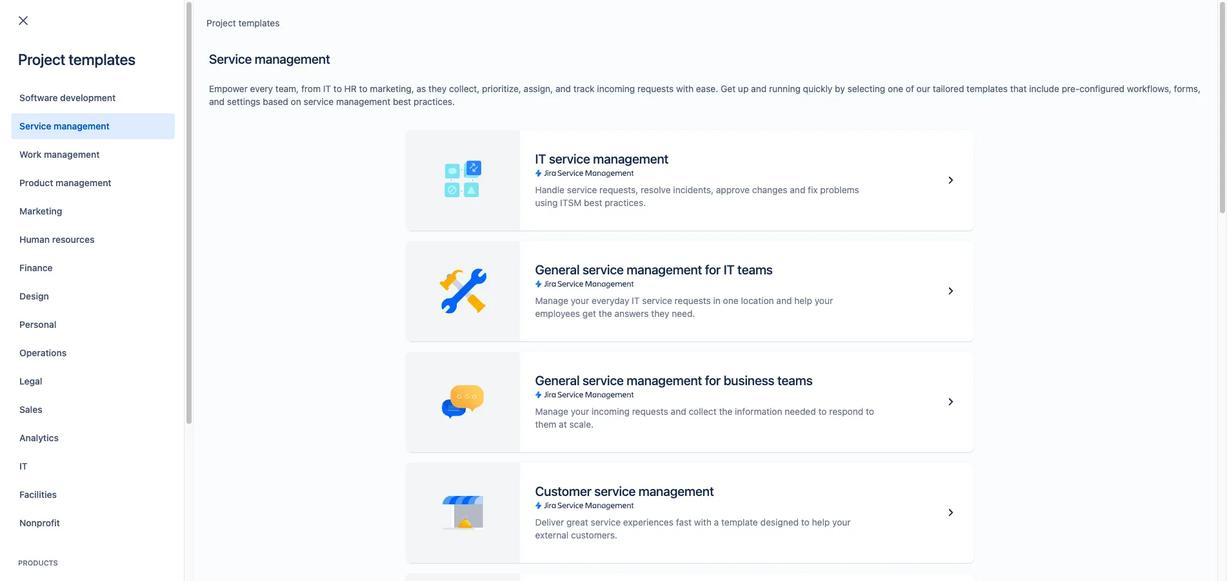 Task type: locate. For each thing, give the bounding box(es) containing it.
incoming inside manage your incoming requests and collect the information needed to respond to them at scale.
[[592, 406, 630, 417]]

projects
[[26, 53, 81, 71]]

to right respond
[[866, 406, 874, 417]]

0 vertical spatial requests
[[637, 83, 674, 94]]

0 horizontal spatial the
[[599, 308, 612, 319]]

for for it
[[705, 263, 721, 277]]

2 general from the top
[[535, 374, 580, 388]]

they right as
[[428, 83, 447, 94]]

teams for general service management for it teams
[[737, 263, 773, 277]]

2 for from the top
[[705, 374, 721, 388]]

your inside manage your incoming requests and collect the information needed to respond to them at scale.
[[571, 406, 589, 417]]

selecting
[[847, 83, 885, 94]]

customer service management image
[[943, 506, 958, 521]]

nonprofit button
[[12, 511, 175, 537]]

get
[[582, 308, 596, 319]]

management down hr
[[336, 96, 390, 107]]

1 vertical spatial they
[[651, 308, 669, 319]]

general up employees
[[535, 263, 580, 277]]

service inside button
[[19, 121, 51, 132]]

1 vertical spatial service
[[19, 121, 51, 132]]

project templates
[[206, 17, 280, 28], [18, 50, 135, 68]]

1 vertical spatial requests
[[675, 295, 711, 306]]

help inside the manage your everyday it service requests in one location and help your employees get the answers they need.
[[794, 295, 812, 306]]

help right designed
[[812, 517, 830, 528]]

product management
[[19, 177, 111, 188]]

service management up every
[[209, 52, 330, 66]]

as
[[416, 83, 426, 94]]

0 horizontal spatial project templates
[[18, 50, 135, 68]]

it up answers
[[632, 295, 640, 306]]

service management down software development
[[19, 121, 109, 132]]

service management
[[209, 52, 330, 66], [19, 121, 109, 132]]

it right 'from'
[[323, 83, 331, 94]]

marketing,
[[370, 83, 414, 94]]

for
[[705, 263, 721, 277], [705, 374, 721, 388]]

1 vertical spatial service management
[[19, 121, 109, 132]]

banner
[[0, 0, 1227, 36]]

1 vertical spatial best
[[584, 197, 602, 208]]

they inside the manage your everyday it service requests in one location and help your employees get the answers they need.
[[651, 308, 669, 319]]

teams up location
[[737, 263, 773, 277]]

1 horizontal spatial service
[[209, 52, 252, 66]]

primary element
[[8, 0, 982, 36]]

management down 'not'
[[56, 177, 111, 188]]

of
[[906, 83, 914, 94]]

0 vertical spatial practices.
[[414, 96, 455, 107]]

best
[[393, 96, 411, 107], [584, 197, 602, 208]]

1 vertical spatial one
[[723, 295, 738, 306]]

manage your everyday it service requests in one location and help your employees get the answers they need.
[[535, 295, 833, 319]]

by
[[835, 83, 845, 94]]

practices. inside 'handle service requests, resolve incidents, approve changes and fix problems using itsm best practices.'
[[605, 197, 646, 208]]

1 vertical spatial the
[[719, 406, 732, 417]]

0 horizontal spatial teams
[[737, 263, 773, 277]]

1 horizontal spatial best
[[584, 197, 602, 208]]

1 vertical spatial project templates
[[18, 50, 135, 68]]

resources
[[52, 234, 94, 245]]

0 horizontal spatial templates
[[69, 50, 135, 68]]

marketing button
[[12, 199, 175, 225]]

service inside 'handle service requests, resolve incidents, approve changes and fix problems using itsm best practices.'
[[567, 185, 597, 195]]

manage up them
[[535, 406, 568, 417]]

practices. down requests,
[[605, 197, 646, 208]]

service
[[304, 96, 334, 107], [549, 152, 590, 166], [567, 185, 597, 195], [582, 263, 624, 277], [642, 295, 672, 306], [582, 374, 624, 388], [594, 484, 636, 499], [591, 517, 621, 528]]

requests inside empower every team, from it to hr to marketing, as they collect, prioritize, assign, and track incoming requests with ease. get up and running quickly by selecting one of our tailored templates that include pre-configured workflows, forms, and settings based on service management best practices.
[[637, 83, 674, 94]]

not my project link
[[64, 155, 313, 170]]

1 vertical spatial help
[[812, 517, 830, 528]]

to right designed
[[801, 517, 810, 528]]

they left 'need.'
[[651, 308, 669, 319]]

0 horizontal spatial service management
[[19, 121, 109, 132]]

service inside deliver great service experiences fast with a template designed to help your external customers.
[[591, 517, 621, 528]]

for up in
[[705, 263, 721, 277]]

requests left ease.
[[637, 83, 674, 94]]

your
[[571, 295, 589, 306], [815, 295, 833, 306], [571, 406, 589, 417], [832, 517, 851, 528]]

1 vertical spatial templates
[[69, 50, 135, 68]]

to right needed at the bottom right
[[818, 406, 827, 417]]

team-
[[464, 156, 491, 167]]

service up customers.
[[591, 517, 621, 528]]

and
[[555, 83, 571, 94], [751, 83, 767, 94], [209, 96, 225, 107], [790, 185, 805, 195], [776, 295, 792, 306], [671, 406, 686, 417]]

0 horizontal spatial one
[[723, 295, 738, 306]]

management
[[255, 52, 330, 66], [336, 96, 390, 107], [54, 121, 109, 132], [44, 149, 100, 160], [593, 152, 669, 166], [56, 177, 111, 188], [627, 263, 702, 277], [627, 374, 702, 388], [638, 484, 714, 499]]

they
[[428, 83, 447, 94], [651, 308, 669, 319]]

None text field
[[27, 92, 154, 110]]

0 vertical spatial for
[[705, 263, 721, 277]]

manage for general service management for business teams
[[535, 406, 568, 417]]

1 general from the top
[[535, 263, 580, 277]]

and left collect
[[671, 406, 686, 417]]

1 vertical spatial practices.
[[605, 197, 646, 208]]

with inside deliver great service experiences fast with a template designed to help your external customers.
[[694, 517, 711, 528]]

deliver
[[535, 517, 564, 528]]

not my project
[[85, 156, 147, 167]]

1 vertical spatial project
[[18, 50, 65, 68]]

1 vertical spatial teams
[[777, 374, 813, 388]]

manage inside the manage your everyday it service requests in one location and help your employees get the answers they need.
[[535, 295, 568, 306]]

everyday
[[592, 295, 629, 306]]

1 horizontal spatial one
[[888, 83, 903, 94]]

service management button
[[12, 114, 175, 139]]

2 vertical spatial project
[[117, 156, 147, 167]]

answers
[[614, 308, 649, 319]]

ease.
[[696, 83, 718, 94]]

prioritize,
[[482, 83, 521, 94]]

1 vertical spatial manage
[[535, 406, 568, 417]]

service up empower
[[209, 52, 252, 66]]

2 manage from the top
[[535, 406, 568, 417]]

0 vertical spatial general
[[535, 263, 580, 277]]

the inside manage your incoming requests and collect the information needed to respond to them at scale.
[[719, 406, 732, 417]]

products
[[217, 95, 255, 106]]

0 vertical spatial help
[[794, 295, 812, 306]]

0 vertical spatial project
[[206, 17, 236, 28]]

1 vertical spatial general
[[535, 374, 580, 388]]

0 vertical spatial templates
[[238, 17, 280, 28]]

help inside deliver great service experiences fast with a template designed to help your external customers.
[[812, 517, 830, 528]]

teams up needed at the bottom right
[[777, 374, 813, 388]]

manage
[[535, 295, 568, 306], [535, 406, 568, 417]]

tailored
[[933, 83, 964, 94]]

0 horizontal spatial they
[[428, 83, 447, 94]]

teams
[[737, 263, 773, 277], [777, 374, 813, 388]]

1 horizontal spatial teams
[[777, 374, 813, 388]]

best down marketing,
[[393, 96, 411, 107]]

general up at
[[535, 374, 580, 388]]

1 horizontal spatial project
[[117, 156, 147, 167]]

0 vertical spatial project templates
[[206, 17, 280, 28]]

work
[[19, 149, 42, 160]]

management up fast
[[638, 484, 714, 499]]

1 vertical spatial for
[[705, 374, 721, 388]]

0 vertical spatial one
[[888, 83, 903, 94]]

0 horizontal spatial service
[[19, 121, 51, 132]]

get
[[721, 83, 736, 94]]

all jira products
[[187, 95, 255, 106]]

management down name
[[44, 149, 100, 160]]

great
[[566, 517, 588, 528]]

every
[[250, 83, 273, 94]]

best inside 'handle service requests, resolve incidents, approve changes and fix problems using itsm best practices.'
[[584, 197, 602, 208]]

itsm
[[560, 197, 581, 208]]

the
[[599, 308, 612, 319], [719, 406, 732, 417]]

incoming up scale.
[[592, 406, 630, 417]]

0 vertical spatial teams
[[737, 263, 773, 277]]

1 vertical spatial with
[[694, 517, 711, 528]]

1 for from the top
[[705, 263, 721, 277]]

one left of
[[888, 83, 903, 94]]

problems
[[820, 185, 859, 195]]

1 horizontal spatial they
[[651, 308, 669, 319]]

1 vertical spatial incoming
[[592, 406, 630, 417]]

0 vertical spatial with
[[676, 83, 694, 94]]

incoming right track on the left of page
[[597, 83, 635, 94]]

management up requests,
[[593, 152, 669, 166]]

facilities
[[19, 490, 57, 501]]

it
[[323, 83, 331, 94], [535, 152, 546, 166], [724, 263, 735, 277], [632, 295, 640, 306], [19, 461, 28, 472]]

it inside button
[[19, 461, 28, 472]]

manage up employees
[[535, 295, 568, 306]]

name
[[64, 130, 89, 141]]

requests down the general service management for business teams
[[632, 406, 668, 417]]

help for general service management for it teams
[[794, 295, 812, 306]]

0 vertical spatial best
[[393, 96, 411, 107]]

0 vertical spatial manage
[[535, 295, 568, 306]]

2 vertical spatial requests
[[632, 406, 668, 417]]

2 horizontal spatial templates
[[967, 83, 1008, 94]]

practices. down as
[[414, 96, 455, 107]]

software development
[[19, 92, 116, 103]]

requests up 'need.'
[[675, 295, 711, 306]]

workflows,
[[1127, 83, 1171, 94]]

requests inside the manage your everyday it service requests in one location and help your employees get the answers they need.
[[675, 295, 711, 306]]

type
[[464, 130, 485, 141]]

and right location
[[776, 295, 792, 306]]

the down "everyday"
[[599, 308, 612, 319]]

management down development
[[54, 121, 109, 132]]

service down software
[[19, 121, 51, 132]]

the right collect
[[719, 406, 732, 417]]

for up collect
[[705, 374, 721, 388]]

work management
[[19, 149, 100, 160]]

service up 'itsm'
[[567, 185, 597, 195]]

0 horizontal spatial best
[[393, 96, 411, 107]]

settings
[[227, 96, 260, 107]]

product management button
[[12, 170, 175, 196]]

best right 'itsm'
[[584, 197, 602, 208]]

1 horizontal spatial service management
[[209, 52, 330, 66]]

0 horizontal spatial practices.
[[414, 96, 455, 107]]

0 vertical spatial they
[[428, 83, 447, 94]]

service down 'from'
[[304, 96, 334, 107]]

templates inside empower every team, from it to hr to marketing, as they collect, prioritize, assign, and track incoming requests with ease. get up and running quickly by selecting one of our tailored templates that include pre-configured workflows, forms, and settings based on service management best practices.
[[967, 83, 1008, 94]]

running
[[769, 83, 801, 94]]

help right location
[[794, 295, 812, 306]]

with left a
[[694, 517, 711, 528]]

fix
[[808, 185, 818, 195]]

0 vertical spatial incoming
[[597, 83, 635, 94]]

my
[[103, 156, 115, 167]]

1 horizontal spatial practices.
[[605, 197, 646, 208]]

and left fix
[[790, 185, 805, 195]]

back to projects image
[[15, 13, 31, 28]]

best inside empower every team, from it to hr to marketing, as they collect, prioritize, assign, and track incoming requests with ease. get up and running quickly by selecting one of our tailored templates that include pre-configured workflows, forms, and settings based on service management best practices.
[[393, 96, 411, 107]]

service inside the manage your everyday it service requests in one location and help your employees get the answers they need.
[[642, 295, 672, 306]]

legal
[[19, 376, 42, 387]]

one inside the manage your everyday it service requests in one location and help your employees get the answers they need.
[[723, 295, 738, 306]]

0 vertical spatial the
[[599, 308, 612, 319]]

service up answers
[[642, 295, 672, 306]]

and inside manage your incoming requests and collect the information needed to respond to them at scale.
[[671, 406, 686, 417]]

general for general service management for business teams
[[535, 374, 580, 388]]

finance
[[19, 263, 53, 274]]

1 horizontal spatial the
[[719, 406, 732, 417]]

team,
[[275, 83, 299, 94]]

with left ease.
[[676, 83, 694, 94]]

2 vertical spatial templates
[[967, 83, 1008, 94]]

analytics
[[19, 433, 59, 444]]

1 manage from the top
[[535, 295, 568, 306]]

service inside empower every team, from it to hr to marketing, as they collect, prioritize, assign, and track incoming requests with ease. get up and running quickly by selecting one of our tailored templates that include pre-configured workflows, forms, and settings based on service management best practices.
[[304, 96, 334, 107]]

configured
[[1080, 83, 1125, 94]]

service up "everyday"
[[582, 263, 624, 277]]

forms,
[[1174, 83, 1201, 94]]

service up handle
[[549, 152, 590, 166]]

need.
[[672, 308, 695, 319]]

star not my project image
[[35, 155, 50, 170]]

jira service management image
[[535, 168, 634, 179], [535, 168, 634, 179], [535, 279, 634, 290], [535, 279, 634, 290], [535, 390, 634, 401], [535, 390, 634, 401], [535, 501, 634, 512], [535, 501, 634, 512]]

one right in
[[723, 295, 738, 306]]

manage inside manage your incoming requests and collect the information needed to respond to them at scale.
[[535, 406, 568, 417]]

business
[[724, 374, 774, 388]]

analytics button
[[12, 426, 175, 452]]

it up facilities
[[19, 461, 28, 472]]

practices.
[[414, 96, 455, 107], [605, 197, 646, 208]]

quickly
[[803, 83, 832, 94]]

0 vertical spatial service
[[209, 52, 252, 66]]

design
[[19, 291, 49, 302]]

handle service requests, resolve incidents, approve changes and fix problems using itsm best practices.
[[535, 185, 859, 208]]

management inside empower every team, from it to hr to marketing, as they collect, prioritize, assign, and track incoming requests with ease. get up and running quickly by selecting one of our tailored templates that include pre-configured workflows, forms, and settings based on service management best practices.
[[336, 96, 390, 107]]

1 horizontal spatial project templates
[[206, 17, 280, 28]]



Task type: vqa. For each thing, say whether or not it's contained in the screenshot.
Jira Work Management icon
no



Task type: describe. For each thing, give the bounding box(es) containing it.
it inside empower every team, from it to hr to marketing, as they collect, prioritize, assign, and track incoming requests with ease. get up and running quickly by selecting one of our tailored templates that include pre-configured workflows, forms, and settings based on service management best practices.
[[323, 83, 331, 94]]

and down empower
[[209, 96, 225, 107]]

1
[[54, 199, 58, 210]]

approve
[[716, 185, 750, 195]]

and inside the manage your everyday it service requests in one location and help your employees get the answers they need.
[[776, 295, 792, 306]]

marketing
[[19, 206, 62, 217]]

sales
[[19, 404, 42, 415]]

to inside deliver great service experiences fast with a template designed to help your external customers.
[[801, 517, 810, 528]]

development
[[60, 92, 116, 103]]

external
[[535, 530, 569, 541]]

hr
[[344, 83, 357, 94]]

assign,
[[524, 83, 553, 94]]

human
[[19, 234, 50, 245]]

it button
[[12, 454, 175, 480]]

employees
[[535, 308, 580, 319]]

management up team, at left top
[[255, 52, 330, 66]]

with inside empower every team, from it to hr to marketing, as they collect, prioritize, assign, and track incoming requests with ease. get up and running quickly by selecting one of our tailored templates that include pre-configured workflows, forms, and settings based on service management best practices.
[[676, 83, 694, 94]]

the inside the manage your everyday it service requests in one location and help your employees get the answers they need.
[[599, 308, 612, 319]]

information
[[735, 406, 782, 417]]

management up collect
[[627, 374, 702, 388]]

products
[[18, 559, 58, 568]]

they inside empower every team, from it to hr to marketing, as they collect, prioritize, assign, and track incoming requests with ease. get up and running quickly by selecting one of our tailored templates that include pre-configured workflows, forms, and settings based on service management best practices.
[[428, 83, 447, 94]]

location
[[741, 295, 774, 306]]

software
[[19, 92, 58, 103]]

track
[[573, 83, 595, 94]]

in
[[713, 295, 721, 306]]

human resources
[[19, 234, 94, 245]]

finance button
[[12, 255, 175, 281]]

on
[[291, 96, 301, 107]]

general service management for business teams
[[535, 374, 813, 388]]

and left track on the left of page
[[555, 83, 571, 94]]

pre-
[[1062, 83, 1080, 94]]

collect
[[689, 406, 717, 417]]

0 horizontal spatial project
[[18, 50, 65, 68]]

general service management for it teams image
[[943, 284, 958, 299]]

customers.
[[571, 530, 617, 541]]

incoming inside empower every team, from it to hr to marketing, as they collect, prioritize, assign, and track incoming requests with ease. get up and running quickly by selecting one of our tailored templates that include pre-configured workflows, forms, and settings based on service management best practices.
[[597, 83, 635, 94]]

personal
[[19, 319, 56, 330]]

operations
[[19, 348, 67, 359]]

previous image
[[28, 197, 44, 212]]

it up the manage your everyday it service requests in one location and help your employees get the answers they need.
[[724, 263, 735, 277]]

legal button
[[12, 369, 175, 395]]

all
[[187, 95, 197, 106]]

management inside "button"
[[56, 177, 111, 188]]

at
[[559, 419, 567, 430]]

experiences
[[623, 517, 673, 528]]

name button
[[59, 128, 107, 143]]

product
[[19, 177, 53, 188]]

template
[[721, 517, 758, 528]]

general for general service management for it teams
[[535, 263, 580, 277]]

up
[[738, 83, 749, 94]]

managed
[[491, 156, 529, 167]]

0 vertical spatial service management
[[209, 52, 330, 66]]

them
[[535, 419, 556, 430]]

teams for general service management for business teams
[[777, 374, 813, 388]]

jira
[[200, 95, 215, 106]]

incidents,
[[673, 185, 714, 195]]

management up the manage your everyday it service requests in one location and help your employees get the answers they need.
[[627, 263, 702, 277]]

work management button
[[12, 142, 175, 168]]

operations button
[[12, 341, 175, 366]]

your inside deliver great service experiences fast with a template designed to help your external customers.
[[832, 517, 851, 528]]

service management inside button
[[19, 121, 109, 132]]

a
[[714, 517, 719, 528]]

facilities button
[[12, 483, 175, 508]]

project templates link
[[206, 15, 280, 31]]

general service management for business teams image
[[943, 395, 958, 410]]

personal button
[[12, 312, 175, 338]]

one inside empower every team, from it to hr to marketing, as they collect, prioritize, assign, and track incoming requests with ease. get up and running quickly by selecting one of our tailored templates that include pre-configured workflows, forms, and settings based on service management best practices.
[[888, 83, 903, 94]]

help for customer service management
[[812, 517, 830, 528]]

and inside 'handle service requests, resolve incidents, approve changes and fix problems using itsm best practices.'
[[790, 185, 805, 195]]

nonprofit
[[19, 518, 60, 529]]

empower
[[209, 83, 248, 94]]

service up scale.
[[582, 374, 624, 388]]

manage your incoming requests and collect the information needed to respond to them at scale.
[[535, 406, 874, 430]]

it inside the manage your everyday it service requests in one location and help your employees get the answers they need.
[[632, 295, 640, 306]]

empower every team, from it to hr to marketing, as they collect, prioritize, assign, and track incoming requests with ease. get up and running quickly by selecting one of our tailored templates that include pre-configured workflows, forms, and settings based on service management best practices.
[[209, 83, 1201, 107]]

it service management image
[[943, 173, 958, 188]]

using
[[535, 197, 558, 208]]

lead
[[699, 130, 720, 141]]

Search field
[[982, 7, 1111, 28]]

human resources button
[[12, 227, 175, 253]]

team-managed software
[[464, 156, 568, 167]]

lead button
[[694, 128, 735, 143]]

and right up
[[751, 83, 767, 94]]

general service management for it teams
[[535, 263, 773, 277]]

software
[[532, 156, 568, 167]]

fast
[[676, 517, 692, 528]]

our
[[917, 83, 930, 94]]

requests,
[[599, 185, 638, 195]]

from
[[301, 83, 321, 94]]

that
[[1010, 83, 1027, 94]]

customer
[[535, 484, 591, 499]]

collect,
[[449, 83, 480, 94]]

changes
[[752, 185, 787, 195]]

practices. inside empower every team, from it to hr to marketing, as they collect, prioritize, assign, and track incoming requests with ease. get up and running quickly by selecting one of our tailored templates that include pre-configured workflows, forms, and settings based on service management best practices.
[[414, 96, 455, 107]]

include
[[1029, 83, 1059, 94]]

service up experiences
[[594, 484, 636, 499]]

for for business
[[705, 374, 721, 388]]

it right managed
[[535, 152, 546, 166]]

open image
[[289, 93, 304, 108]]

manage for general service management for it teams
[[535, 295, 568, 306]]

designed
[[760, 517, 799, 528]]

scale.
[[569, 419, 594, 430]]

sales button
[[12, 397, 175, 423]]

requests inside manage your incoming requests and collect the information needed to respond to them at scale.
[[632, 406, 668, 417]]

to left hr
[[333, 83, 342, 94]]

software development button
[[12, 85, 175, 111]]

1 horizontal spatial templates
[[238, 17, 280, 28]]

2 horizontal spatial project
[[206, 17, 236, 28]]

based
[[263, 96, 288, 107]]

to right hr
[[359, 83, 367, 94]]



